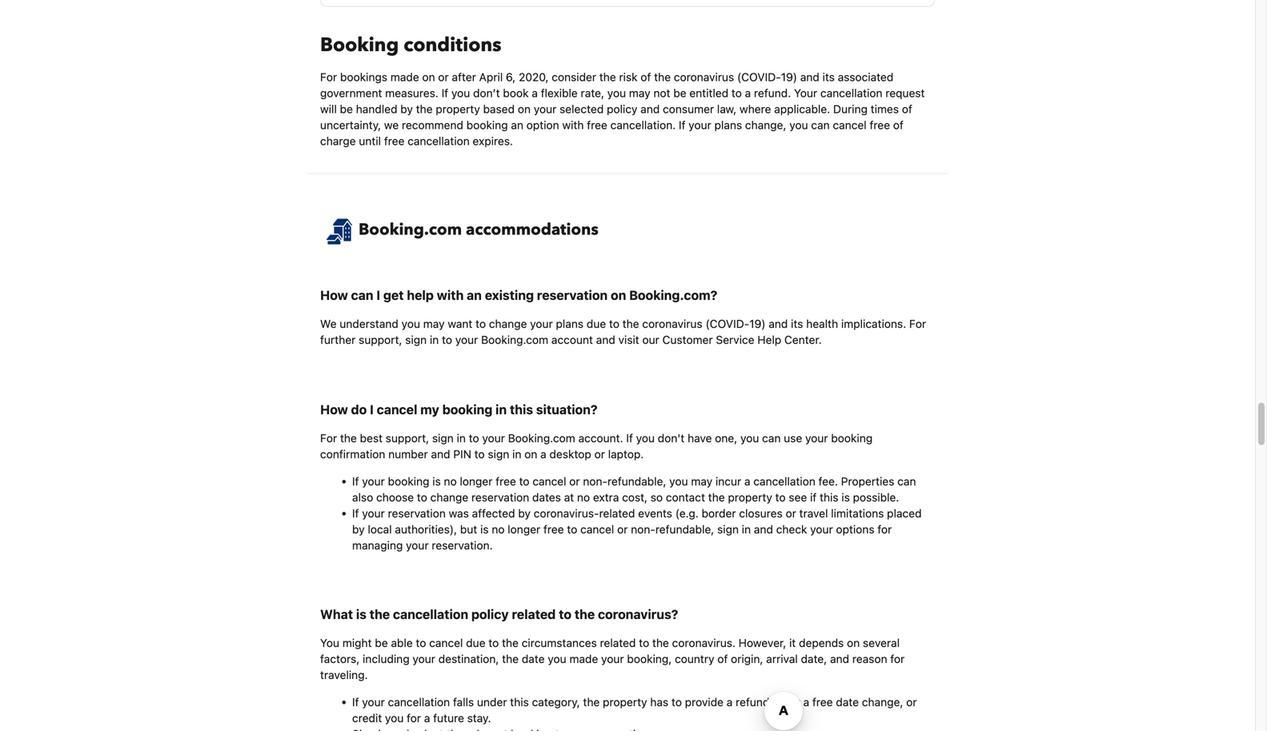 Task type: vqa. For each thing, say whether or not it's contained in the screenshot.
and within the IF YOUR BOOKING IS NO LONGER FREE TO CANCEL OR NON-REFUNDABLE, YOU MAY INCUR A CANCELLATION FEE. PROPERTIES CAN ALSO CHOOSE TO CHANGE RESERVATION DATES AT NO EXTRA COST, SO CONTACT THE PROPERTY TO SEE IF THIS IS POSSIBLE. IF YOUR RESERVATION WAS AFFECTED BY CORONAVIRUS-RELATED EVENTS (E.G. BORDER CLOSURES OR TRAVEL LIMITATIONS PLACED BY LOCAL AUTHORITIES), BUT IS NO LONGER FREE TO CANCEL OR NON-REFUNDABLE, SIGN IN AND CHECK YOUR OPTIONS FOR MANAGING YOUR RESERVATION.
yes



Task type: locate. For each thing, give the bounding box(es) containing it.
change down the existing
[[489, 317, 527, 331]]

0 horizontal spatial its
[[791, 317, 803, 331]]

related inside 'you might be able to cancel due to the circumstances related to the coronavirus. however, it depends on several factors, including your destination, the date you made your booking, country of origin, arrival date, and reason for traveling.'
[[600, 637, 636, 650]]

0 vertical spatial an
[[511, 119, 524, 132]]

0 horizontal spatial by
[[352, 523, 365, 537]]

a left desktop
[[541, 448, 547, 461]]

in left situation?
[[496, 402, 507, 418]]

origin,
[[731, 653, 763, 666]]

and up your
[[801, 71, 820, 84]]

1 how from the top
[[320, 288, 348, 303]]

plans inside we understand you may want to change your plans due to the coronavirus (covid-19) and its health implications. for further support, sign in to your booking.com account and visit our customer service help center.
[[556, 317, 584, 331]]

booking.com up help at top
[[359, 219, 462, 241]]

0 horizontal spatial policy
[[472, 608, 509, 623]]

0 horizontal spatial 19)
[[750, 317, 766, 331]]

no down the pin
[[444, 475, 457, 488]]

related inside if your booking is no longer free to cancel or non-refundable, you may incur a cancellation fee. properties can also choose to change reservation dates at no extra cost, so contact the property to see if this is possible. if your reservation was affected by coronavirus-related events (e.g. border closures or travel limitations placed by local authorities), but is no longer free to cancel or non-refundable, sign in and check your options for managing your reservation.
[[599, 507, 635, 521]]

due inside 'you might be able to cancel due to the circumstances related to the coronavirus. however, it depends on several factors, including your destination, the date you made your booking, country of origin, arrival date, and reason for traveling.'
[[466, 637, 486, 650]]

your down authorities),
[[406, 539, 429, 553]]

account
[[552, 333, 593, 347]]

the up visit
[[623, 317, 639, 331]]

2 horizontal spatial be
[[674, 87, 687, 100]]

0 horizontal spatial reservation
[[388, 507, 446, 521]]

be
[[674, 87, 687, 100], [340, 103, 353, 116], [375, 637, 388, 650]]

for inside for the best support, sign in to your booking.com account. if you don't have one, you can use your booking confirmation number and pin to sign in on a desktop or laptop.
[[320, 432, 337, 445]]

the up confirmation
[[340, 432, 357, 445]]

no down the affected
[[492, 523, 505, 537]]

due
[[587, 317, 606, 331], [466, 637, 486, 650]]

0 vertical spatial refundable,
[[608, 475, 667, 488]]

its up center.
[[791, 317, 803, 331]]

6,
[[506, 71, 516, 84]]

for inside we understand you may want to change your plans due to the coronavirus (covid-19) and its health implications. for further support, sign in to your booking.com account and visit our customer service help center.
[[910, 317, 927, 331]]

1 vertical spatial plans
[[556, 317, 584, 331]]

we
[[320, 317, 337, 331]]

options
[[836, 523, 875, 537]]

for bookings made on or after april 6, 2020, consider the risk of the coronavirus (covid-19) and its associated government measures. if you don't book a flexible rate, you may not be entitled to a refund. your cancellation request will be handled by the property based on your selected policy and consumer law, where applicable. during times of uncertainty, we recommend booking an option with free cancellation. if your plans change, you can cancel free of charge until free cancellation expires.
[[320, 71, 925, 148]]

your left booking,
[[601, 653, 624, 666]]

of left origin,
[[718, 653, 728, 666]]

0 vertical spatial plans
[[715, 119, 742, 132]]

you down help at top
[[402, 317, 420, 331]]

law,
[[717, 103, 737, 116]]

1 vertical spatial this
[[820, 491, 839, 505]]

0 horizontal spatial no
[[444, 475, 457, 488]]

0 vertical spatial change
[[489, 317, 527, 331]]

country
[[675, 653, 715, 666]]

is up authorities),
[[433, 475, 441, 488]]

1 vertical spatial 19)
[[750, 317, 766, 331]]

0 vertical spatial date
[[522, 653, 545, 666]]

1 horizontal spatial with
[[562, 119, 584, 132]]

understand
[[340, 317, 399, 331]]

in down closures
[[742, 523, 751, 537]]

be up including
[[375, 637, 388, 650]]

2 vertical spatial booking.com
[[508, 432, 576, 445]]

your down consumer
[[689, 119, 712, 132]]

authorities),
[[395, 523, 457, 537]]

cancellation up the see
[[754, 475, 816, 488]]

closures
[[739, 507, 783, 521]]

for up government
[[320, 71, 337, 84]]

1 horizontal spatial 19)
[[781, 71, 798, 84]]

if your cancellation falls under this category, the property has to provide a refund, offer a free date change, or credit you for a future stay.
[[352, 696, 917, 726]]

1 vertical spatial with
[[437, 288, 464, 303]]

0 vertical spatial how
[[320, 288, 348, 303]]

2 vertical spatial be
[[375, 637, 388, 650]]

best
[[360, 432, 383, 445]]

check
[[776, 523, 807, 537]]

2 vertical spatial may
[[691, 475, 713, 488]]

local
[[368, 523, 392, 537]]

2 horizontal spatial by
[[518, 507, 531, 521]]

coronavirus up entitled
[[674, 71, 734, 84]]

booking up the choose
[[388, 475, 430, 488]]

related
[[599, 507, 635, 521], [512, 608, 556, 623], [600, 637, 636, 650]]

has
[[650, 696, 669, 710]]

if
[[442, 87, 449, 100], [679, 119, 686, 132], [626, 432, 633, 445], [352, 475, 359, 488], [352, 507, 359, 521], [352, 696, 359, 710]]

refundable, up cost,
[[608, 475, 667, 488]]

1 horizontal spatial longer
[[508, 523, 541, 537]]

0 vertical spatial reservation
[[537, 288, 608, 303]]

non-
[[583, 475, 608, 488], [631, 523, 656, 537]]

may inside we understand you may want to change your plans due to the coronavirus (covid-19) and its health implications. for further support, sign in to your booking.com account and visit our customer service help center.
[[423, 317, 445, 331]]

you might be able to cancel due to the circumstances related to the coronavirus. however, it depends on several factors, including your destination, the date you made your booking, country of origin, arrival date, and reason for traveling.
[[320, 637, 905, 682]]

in inside if your booking is no longer free to cancel or non-refundable, you may incur a cancellation fee. properties can also choose to change reservation dates at no extra cost, so contact the property to see if this is possible. if your reservation was affected by coronavirus-related events (e.g. border closures or travel limitations placed by local authorities), but is no longer free to cancel or non-refundable, sign in and check your options for managing your reservation.
[[742, 523, 751, 537]]

0 vertical spatial support,
[[359, 333, 402, 347]]

booking inside for the best support, sign in to your booking.com account. if you don't have one, you can use your booking confirmation number and pin to sign in on a desktop or laptop.
[[831, 432, 873, 445]]

your down how do i cancel my booking in this situation?
[[482, 432, 505, 445]]

cancellation inside if your booking is no longer free to cancel or non-refundable, you may incur a cancellation fee. properties can also choose to change reservation dates at no extra cost, so contact the property to see if this is possible. if your reservation was affected by coronavirus-related events (e.g. border closures or travel limitations placed by local authorities), but is no longer free to cancel or non-refundable, sign in and check your options for managing your reservation.
[[754, 475, 816, 488]]

0 horizontal spatial may
[[423, 317, 445, 331]]

if right measures.
[[442, 87, 449, 100]]

0 horizontal spatial due
[[466, 637, 486, 650]]

0 horizontal spatial non-
[[583, 475, 608, 488]]

1 vertical spatial be
[[340, 103, 353, 116]]

2 vertical spatial property
[[603, 696, 647, 710]]

policy up destination,
[[472, 608, 509, 623]]

your down want at the top left
[[455, 333, 478, 347]]

change up the was
[[430, 491, 469, 505]]

1 horizontal spatial policy
[[607, 103, 638, 116]]

2 how from the top
[[320, 402, 348, 418]]

your up credit
[[362, 696, 385, 710]]

0 vertical spatial its
[[823, 71, 835, 84]]

also
[[352, 491, 373, 505]]

booking.com
[[359, 219, 462, 241], [481, 333, 549, 347], [508, 432, 576, 445]]

a left refund,
[[727, 696, 733, 710]]

0 vertical spatial related
[[599, 507, 635, 521]]

how do i cancel my booking in this situation?
[[320, 402, 598, 418]]

this right under
[[510, 696, 529, 710]]

1 vertical spatial due
[[466, 637, 486, 650]]

1 horizontal spatial due
[[587, 317, 606, 331]]

you inside if your booking is no longer free to cancel or non-refundable, you may incur a cancellation fee. properties can also choose to change reservation dates at no extra cost, so contact the property to see if this is possible. if your reservation was affected by coronavirus-related events (e.g. border closures or travel limitations placed by local authorities), but is no longer free to cancel or non-refundable, sign in and check your options for managing your reservation.
[[670, 475, 688, 488]]

be right not
[[674, 87, 687, 100]]

customer
[[663, 333, 713, 347]]

property up "recommend"
[[436, 103, 480, 116]]

1 vertical spatial property
[[728, 491, 773, 505]]

longer down the affected
[[508, 523, 541, 537]]

use
[[784, 432, 803, 445]]

and inside if your booking is no longer free to cancel or non-refundable, you may incur a cancellation fee. properties can also choose to change reservation dates at no extra cost, so contact the property to see if this is possible. if your reservation was affected by coronavirus-related events (e.g. border closures or travel limitations placed by local authorities), but is no longer free to cancel or non-refundable, sign in and check your options for managing your reservation.
[[754, 523, 773, 537]]

sign inside if your booking is no longer free to cancel or non-refundable, you may incur a cancellation fee. properties can also choose to change reservation dates at no extra cost, so contact the property to see if this is possible. if your reservation was affected by coronavirus-related events (e.g. border closures or travel limitations placed by local authorities), but is no longer free to cancel or non-refundable, sign in and check your options for managing your reservation.
[[718, 523, 739, 537]]

may inside if your booking is no longer free to cancel or non-refundable, you may incur a cancellation fee. properties can also choose to change reservation dates at no extra cost, so contact the property to see if this is possible. if your reservation was affected by coronavirus-related events (e.g. border closures or travel limitations placed by local authorities), but is no longer free to cancel or non-refundable, sign in and check your options for managing your reservation.
[[691, 475, 713, 488]]

property up closures
[[728, 491, 773, 505]]

0 horizontal spatial property
[[436, 103, 480, 116]]

situation?
[[536, 402, 598, 418]]

you up contact
[[670, 475, 688, 488]]

on inside 'you might be able to cancel due to the circumstances related to the coronavirus. however, it depends on several factors, including your destination, the date you made your booking, country of origin, arrival date, and reason for traveling.'
[[847, 637, 860, 650]]

2 vertical spatial reservation
[[388, 507, 446, 521]]

will
[[320, 103, 337, 116]]

1 horizontal spatial i
[[377, 288, 380, 303]]

1 vertical spatial non-
[[631, 523, 656, 537]]

0 vertical spatial policy
[[607, 103, 638, 116]]

longer down the pin
[[460, 475, 493, 488]]

might
[[343, 637, 372, 650]]

in
[[430, 333, 439, 347], [496, 402, 507, 418], [457, 432, 466, 445], [513, 448, 522, 461], [742, 523, 751, 537]]

1 horizontal spatial change,
[[862, 696, 904, 710]]

if inside 'if your cancellation falls under this category, the property has to provide a refund, offer a free date change, or credit you for a future stay.'
[[352, 696, 359, 710]]

how up we
[[320, 288, 348, 303]]

and inside 'you might be able to cancel due to the circumstances related to the coronavirus. however, it depends on several factors, including your destination, the date you made your booking, country of origin, arrival date, and reason for traveling.'
[[830, 653, 850, 666]]

related down coronavirus? at the bottom
[[600, 637, 636, 650]]

cancel inside for bookings made on or after april 6, 2020, consider the risk of the coronavirus (covid-19) and its associated government measures. if you don't book a flexible rate, you may not be entitled to a refund. your cancellation request will be handled by the property based on your selected policy and consumer law, where applicable. during times of uncertainty, we recommend booking an option with free cancellation. if your plans change, you can cancel free of charge until free cancellation expires.
[[833, 119, 867, 132]]

0 horizontal spatial made
[[391, 71, 419, 84]]

a right incur
[[745, 475, 751, 488]]

1 vertical spatial date
[[836, 696, 859, 710]]

and up cancellation.
[[641, 103, 660, 116]]

the up not
[[654, 71, 671, 84]]

for
[[320, 71, 337, 84], [910, 317, 927, 331], [320, 432, 337, 445]]

change, down reason
[[862, 696, 904, 710]]

0 horizontal spatial change,
[[745, 119, 787, 132]]

under
[[477, 696, 507, 710]]

with down selected
[[562, 119, 584, 132]]

1 horizontal spatial date
[[836, 696, 859, 710]]

and inside for the best support, sign in to your booking.com account. if you don't have one, you can use your booking confirmation number and pin to sign in on a desktop or laptop.
[[431, 448, 450, 461]]

0 horizontal spatial with
[[437, 288, 464, 303]]

policy
[[607, 103, 638, 116], [472, 608, 509, 623]]

date inside 'if your cancellation falls under this category, the property has to provide a refund, offer a free date change, or credit you for a future stay.'
[[836, 696, 859, 710]]

booking right my
[[443, 402, 493, 418]]

19)
[[781, 71, 798, 84], [750, 317, 766, 331]]

policy up cancellation.
[[607, 103, 638, 116]]

1 vertical spatial for
[[910, 317, 927, 331]]

coronavirus inside for bookings made on or after april 6, 2020, consider the risk of the coronavirus (covid-19) and its associated government measures. if you don't book a flexible rate, you may not be entitled to a refund. your cancellation request will be handled by the property based on your selected policy and consumer law, where applicable. during times of uncertainty, we recommend booking an option with free cancellation. if your plans change, you can cancel free of charge until free cancellation expires.
[[674, 71, 734, 84]]

0 vertical spatial may
[[629, 87, 651, 100]]

i
[[377, 288, 380, 303], [370, 402, 374, 418]]

19) inside for bookings made on or after april 6, 2020, consider the risk of the coronavirus (covid-19) and its associated government measures. if you don't book a flexible rate, you may not be entitled to a refund. your cancellation request will be handled by the property based on your selected policy and consumer law, where applicable. during times of uncertainty, we recommend booking an option with free cancellation. if your plans change, you can cancel free of charge until free cancellation expires.
[[781, 71, 798, 84]]

can up the understand
[[351, 288, 374, 303]]

booking
[[320, 32, 399, 59]]

1 vertical spatial booking.com
[[481, 333, 549, 347]]

reservation up authorities),
[[388, 507, 446, 521]]

0 vertical spatial for
[[320, 71, 337, 84]]

1 vertical spatial support,
[[386, 432, 429, 445]]

2 horizontal spatial property
[[728, 491, 773, 505]]

2 vertical spatial this
[[510, 696, 529, 710]]

for down placed
[[878, 523, 892, 537]]

is
[[433, 475, 441, 488], [842, 491, 850, 505], [480, 523, 489, 537], [356, 608, 367, 623]]

2 vertical spatial related
[[600, 637, 636, 650]]

made down the circumstances
[[570, 653, 598, 666]]

the up might
[[370, 608, 390, 623]]

for inside for bookings made on or after april 6, 2020, consider the risk of the coronavirus (covid-19) and its associated government measures. if you don't book a flexible rate, you may not be entitled to a refund. your cancellation request will be handled by the property based on your selected policy and consumer law, where applicable. during times of uncertainty, we recommend booking an option with free cancellation. if your plans change, you can cancel free of charge until free cancellation expires.
[[320, 71, 337, 84]]

0 vertical spatial non-
[[583, 475, 608, 488]]

for the best support, sign in to your booking.com account. if you don't have one, you can use your booking confirmation number and pin to sign in on a desktop or laptop.
[[320, 432, 873, 461]]

option
[[527, 119, 559, 132]]

0 horizontal spatial i
[[370, 402, 374, 418]]

0 horizontal spatial an
[[467, 288, 482, 303]]

a left future
[[424, 712, 430, 726]]

may up contact
[[691, 475, 713, 488]]

1 horizontal spatial plans
[[715, 119, 742, 132]]

coronavirus up customer
[[642, 317, 703, 331]]

0 vertical spatial with
[[562, 119, 584, 132]]

19) up your
[[781, 71, 798, 84]]

1 vertical spatial how
[[320, 402, 348, 418]]

and
[[801, 71, 820, 84], [641, 103, 660, 116], [769, 317, 788, 331], [596, 333, 616, 347], [431, 448, 450, 461], [754, 523, 773, 537], [830, 653, 850, 666]]

and left the pin
[[431, 448, 450, 461]]

1 horizontal spatial made
[[570, 653, 598, 666]]

risk
[[619, 71, 638, 84]]

its inside for bookings made on or after april 6, 2020, consider the risk of the coronavirus (covid-19) and its associated government measures. if you don't book a flexible rate, you may not be entitled to a refund. your cancellation request will be handled by the property based on your selected policy and consumer law, where applicable. during times of uncertainty, we recommend booking an option with free cancellation. if your plans change, you can cancel free of charge until free cancellation expires.
[[823, 71, 835, 84]]

can
[[811, 119, 830, 132], [351, 288, 374, 303], [762, 432, 781, 445], [898, 475, 916, 488]]

the up booking,
[[653, 637, 669, 650]]

0 vertical spatial 19)
[[781, 71, 798, 84]]

by inside for bookings made on or after april 6, 2020, consider the risk of the coronavirus (covid-19) and its associated government measures. if you don't book a flexible rate, you may not be entitled to a refund. your cancellation request will be handled by the property based on your selected policy and consumer law, where applicable. during times of uncertainty, we recommend booking an option with free cancellation. if your plans change, you can cancel free of charge until free cancellation expires.
[[401, 103, 413, 116]]

date,
[[801, 653, 827, 666]]

due up destination,
[[466, 637, 486, 650]]

1 vertical spatial may
[[423, 317, 445, 331]]

our
[[643, 333, 660, 347]]

with inside for bookings made on or after april 6, 2020, consider the risk of the coronavirus (covid-19) and its associated government measures. if you don't book a flexible rate, you may not be entitled to a refund. your cancellation request will be handled by the property based on your selected policy and consumer law, where applicable. during times of uncertainty, we recommend booking an option with free cancellation. if your plans change, you can cancel free of charge until free cancellation expires.
[[562, 119, 584, 132]]

policy inside for bookings made on or after april 6, 2020, consider the risk of the coronavirus (covid-19) and its associated government measures. if you don't book a flexible rate, you may not be entitled to a refund. your cancellation request will be handled by the property based on your selected policy and consumer law, where applicable. during times of uncertainty, we recommend booking an option with free cancellation. if your plans change, you can cancel free of charge until free cancellation expires.
[[607, 103, 638, 116]]

your up the 'local'
[[362, 507, 385, 521]]

sign down help at top
[[405, 333, 427, 347]]

charge
[[320, 135, 356, 148]]

1 horizontal spatial may
[[629, 87, 651, 100]]

cancel
[[833, 119, 867, 132], [377, 402, 417, 418], [533, 475, 567, 488], [581, 523, 614, 537], [429, 637, 463, 650]]

including
[[363, 653, 410, 666]]

managing
[[352, 539, 403, 553]]

0 vertical spatial for
[[878, 523, 892, 537]]

may down risk
[[629, 87, 651, 100]]

can inside for the best support, sign in to your booking.com account. if you don't have one, you can use your booking confirmation number and pin to sign in on a desktop or laptop.
[[762, 432, 781, 445]]

this left situation?
[[510, 402, 533, 418]]

a up the where
[[745, 87, 751, 100]]

on up measures.
[[422, 71, 435, 84]]

april
[[479, 71, 503, 84]]

made
[[391, 71, 419, 84], [570, 653, 598, 666]]

0 vertical spatial change,
[[745, 119, 787, 132]]

i for get
[[377, 288, 380, 303]]

19) up help on the right top
[[750, 317, 766, 331]]

if inside for the best support, sign in to your booking.com account. if you don't have one, you can use your booking confirmation number and pin to sign in on a desktop or laptop.
[[626, 432, 633, 445]]

0 vertical spatial coronavirus
[[674, 71, 734, 84]]

(covid- inside for bookings made on or after april 6, 2020, consider the risk of the coronavirus (covid-19) and its associated government measures. if you don't book a flexible rate, you may not be entitled to a refund. your cancellation request will be handled by the property based on your selected policy and consumer law, where applicable. during times of uncertainty, we recommend booking an option with free cancellation. if your plans change, you can cancel free of charge until free cancellation expires.
[[737, 71, 781, 84]]

cancel down during
[[833, 119, 867, 132]]

so
[[651, 491, 663, 505]]

help
[[407, 288, 434, 303]]

may inside for bookings made on or after april 6, 2020, consider the risk of the coronavirus (covid-19) and its associated government measures. if you don't book a flexible rate, you may not be entitled to a refund. your cancellation request will be handled by the property based on your selected policy and consumer law, where applicable. during times of uncertainty, we recommend booking an option with free cancellation. if your plans change, you can cancel free of charge until free cancellation expires.
[[629, 87, 651, 100]]

0 vertical spatial due
[[587, 317, 606, 331]]

1 vertical spatial reservation
[[472, 491, 529, 505]]

(covid- inside we understand you may want to change your plans due to the coronavirus (covid-19) and its health implications. for further support, sign in to your booking.com account and visit our customer service help center.
[[706, 317, 750, 331]]

choose
[[376, 491, 414, 505]]

destination,
[[439, 653, 499, 666]]

change, down the where
[[745, 119, 787, 132]]

1 vertical spatial its
[[791, 317, 803, 331]]

free down times
[[870, 119, 890, 132]]

booking inside if your booking is no longer free to cancel or non-refundable, you may incur a cancellation fee. properties can also choose to change reservation dates at no extra cost, so contact the property to see if this is possible. if your reservation was affected by coronavirus-related events (e.g. border closures or travel limitations placed by local authorities), but is no longer free to cancel or non-refundable, sign in and check your options for managing your reservation.
[[388, 475, 430, 488]]

sign right the pin
[[488, 448, 510, 461]]

cancellation up future
[[388, 696, 450, 710]]

plans down law, on the top right of the page
[[715, 119, 742, 132]]

longer
[[460, 475, 493, 488], [508, 523, 541, 537]]

coronavirus
[[674, 71, 734, 84], [642, 317, 703, 331]]

0 vertical spatial made
[[391, 71, 419, 84]]

0 vertical spatial i
[[377, 288, 380, 303]]

1 vertical spatial for
[[891, 653, 905, 666]]

1 horizontal spatial be
[[375, 637, 388, 650]]

2 vertical spatial for
[[320, 432, 337, 445]]

this inside 'if your cancellation falls under this category, the property has to provide a refund, offer a free date change, or credit you for a future stay.'
[[510, 696, 529, 710]]

19) inside we understand you may want to change your plans due to the coronavirus (covid-19) and its health implications. for further support, sign in to your booking.com account and visit our customer service help center.
[[750, 317, 766, 331]]

it
[[790, 637, 796, 650]]

(covid-
[[737, 71, 781, 84], [706, 317, 750, 331]]

can inside if your booking is no longer free to cancel or non-refundable, you may incur a cancellation fee. properties can also choose to change reservation dates at no extra cost, so contact the property to see if this is possible. if your reservation was affected by coronavirus-related events (e.g. border closures or travel limitations placed by local authorities), but is no longer free to cancel or non-refundable, sign in and check your options for managing your reservation.
[[898, 475, 916, 488]]

refundable,
[[608, 475, 667, 488], [656, 523, 714, 537]]

free inside 'if your cancellation falls under this category, the property has to provide a refund, offer a free date change, or credit you for a future stay.'
[[813, 696, 833, 710]]

booking up properties
[[831, 432, 873, 445]]

2 horizontal spatial may
[[691, 475, 713, 488]]

by
[[401, 103, 413, 116], [518, 507, 531, 521], [352, 523, 365, 537]]

0 vertical spatial (covid-
[[737, 71, 781, 84]]

can down the applicable. on the right of the page
[[811, 119, 830, 132]]

booking.com accommodations
[[359, 219, 599, 241]]

events
[[638, 507, 673, 521]]

date down the circumstances
[[522, 653, 545, 666]]

0 vertical spatial by
[[401, 103, 413, 116]]

property inside for bookings made on or after april 6, 2020, consider the risk of the coronavirus (covid-19) and its associated government measures. if you don't book a flexible rate, you may not be entitled to a refund. your cancellation request will be handled by the property based on your selected policy and consumer law, where applicable. during times of uncertainty, we recommend booking an option with free cancellation. if your plans change, you can cancel free of charge until free cancellation expires.
[[436, 103, 480, 116]]

how for how can i get help with an existing reservation on booking.com?
[[320, 288, 348, 303]]

you right credit
[[385, 712, 404, 726]]

1 horizontal spatial an
[[511, 119, 524, 132]]

free right the offer
[[813, 696, 833, 710]]

due up 'account'
[[587, 317, 606, 331]]

support, inside we understand you may want to change your plans due to the coronavirus (covid-19) and its health implications. for further support, sign in to your booking.com account and visit our customer service help center.
[[359, 333, 402, 347]]

reservation
[[537, 288, 608, 303], [472, 491, 529, 505], [388, 507, 446, 521]]

0 horizontal spatial date
[[522, 653, 545, 666]]

reservation up the affected
[[472, 491, 529, 505]]

the right destination,
[[502, 653, 519, 666]]

and down depends
[[830, 653, 850, 666]]

support, down the understand
[[359, 333, 402, 347]]

1 vertical spatial coronavirus
[[642, 317, 703, 331]]

to
[[732, 87, 742, 100], [476, 317, 486, 331], [609, 317, 620, 331], [442, 333, 452, 347], [469, 432, 479, 445], [475, 448, 485, 461], [519, 475, 530, 488], [417, 491, 427, 505], [776, 491, 786, 505], [567, 523, 578, 537], [559, 608, 572, 623], [416, 637, 426, 650], [489, 637, 499, 650], [639, 637, 650, 650], [672, 696, 682, 710]]

cancellation
[[821, 87, 883, 100], [408, 135, 470, 148], [754, 475, 816, 488], [393, 608, 469, 623], [388, 696, 450, 710]]

change
[[489, 317, 527, 331], [430, 491, 469, 505]]

a inside for the best support, sign in to your booking.com account. if you don't have one, you can use your booking confirmation number and pin to sign in on a desktop or laptop.
[[541, 448, 547, 461]]

1 vertical spatial change,
[[862, 696, 904, 710]]

and down closures
[[754, 523, 773, 537]]

by right the affected
[[518, 507, 531, 521]]

reservation.
[[432, 539, 493, 553]]

can inside for bookings made on or after april 6, 2020, consider the risk of the coronavirus (covid-19) and its associated government measures. if you don't book a flexible rate, you may not be entitled to a refund. your cancellation request will be handled by the property based on your selected policy and consumer law, where applicable. during times of uncertainty, we recommend booking an option with free cancellation. if your plans change, you can cancel free of charge until free cancellation expires.
[[811, 119, 830, 132]]

1 horizontal spatial property
[[603, 696, 647, 710]]

see
[[789, 491, 807, 505]]

free down the coronavirus-
[[544, 523, 564, 537]]

its inside we understand you may want to change your plans due to the coronavirus (covid-19) and its health implications. for further support, sign in to your booking.com account and visit our customer service help center.
[[791, 317, 803, 331]]

booking.com?
[[629, 288, 718, 303]]

i left get
[[377, 288, 380, 303]]

1 vertical spatial no
[[577, 491, 590, 505]]

change, inside 'if your cancellation falls under this category, the property has to provide a refund, offer a free date change, or credit you for a future stay.'
[[862, 696, 904, 710]]

based
[[483, 103, 515, 116]]

2 vertical spatial no
[[492, 523, 505, 537]]

0 vertical spatial longer
[[460, 475, 493, 488]]

1 vertical spatial an
[[467, 288, 482, 303]]



Task type: describe. For each thing, give the bounding box(es) containing it.
cancel inside 'you might be able to cancel due to the circumstances related to the coronavirus. however, it depends on several factors, including your destination, the date you made your booking, country of origin, arrival date, and reason for traveling.'
[[429, 637, 463, 650]]

do
[[351, 402, 367, 418]]

further
[[320, 333, 356, 347]]

cancellation.
[[611, 119, 676, 132]]

plans inside for bookings made on or after april 6, 2020, consider the risk of the coronavirus (covid-19) and its associated government measures. if you don't book a flexible rate, you may not be entitled to a refund. your cancellation request will be handled by the property based on your selected policy and consumer law, where applicable. during times of uncertainty, we recommend booking an option with free cancellation. if your plans change, you can cancel free of charge until free cancellation expires.
[[715, 119, 742, 132]]

cancellation down "recommend"
[[408, 135, 470, 148]]

cancellation up able at the left bottom of page
[[393, 608, 469, 623]]

of inside 'you might be able to cancel due to the circumstances related to the coronavirus. however, it depends on several factors, including your destination, the date you made your booking, country of origin, arrival date, and reason for traveling.'
[[718, 653, 728, 666]]

stay.
[[467, 712, 491, 726]]

in inside we understand you may want to change your plans due to the coronavirus (covid-19) and its health implications. for further support, sign in to your booking.com account and visit our customer service help center.
[[430, 333, 439, 347]]

you inside we understand you may want to change your plans due to the coronavirus (covid-19) and its health implications. for further support, sign in to your booking.com account and visit our customer service help center.
[[402, 317, 420, 331]]

travel
[[800, 507, 828, 521]]

free down we
[[384, 135, 405, 148]]

is right what
[[356, 608, 367, 623]]

government
[[320, 87, 382, 100]]

or inside 'if your cancellation falls under this category, the property has to provide a refund, offer a free date change, or credit you for a future stay.'
[[907, 696, 917, 710]]

border
[[702, 507, 736, 521]]

this inside if your booking is no longer free to cancel or non-refundable, you may incur a cancellation fee. properties can also choose to change reservation dates at no extra cost, so contact the property to see if this is possible. if your reservation was affected by coronavirus-related events (e.g. border closures or travel limitations placed by local authorities), but is no longer free to cancel or non-refundable, sign in and check your options for managing your reservation.
[[820, 491, 839, 505]]

for for booking conditions
[[320, 71, 337, 84]]

help
[[758, 333, 782, 347]]

measures.
[[385, 87, 439, 100]]

during
[[834, 103, 868, 116]]

is up limitations
[[842, 491, 850, 505]]

sign up the pin
[[432, 432, 454, 445]]

at
[[564, 491, 574, 505]]

uncertainty,
[[320, 119, 381, 132]]

of down "request"
[[902, 103, 913, 116]]

refund,
[[736, 696, 773, 710]]

free down selected
[[587, 119, 608, 132]]

arrival
[[766, 653, 798, 666]]

you right one,
[[741, 432, 759, 445]]

1 horizontal spatial non-
[[631, 523, 656, 537]]

for for how do i cancel my booking in this situation?
[[320, 432, 337, 445]]

we understand you may want to change your plans due to the coronavirus (covid-19) and its health implications. for further support, sign in to your booking.com account and visit our customer service help center.
[[320, 317, 927, 347]]

1 vertical spatial related
[[512, 608, 556, 623]]

property inside 'if your cancellation falls under this category, the property has to provide a refund, offer a free date change, or credit you for a future stay.'
[[603, 696, 647, 710]]

be inside 'you might be able to cancel due to the circumstances related to the coronavirus. however, it depends on several factors, including your destination, the date you made your booking, country of origin, arrival date, and reason for traveling.'
[[375, 637, 388, 650]]

cancel left my
[[377, 402, 417, 418]]

0 vertical spatial no
[[444, 475, 457, 488]]

my
[[421, 402, 439, 418]]

number
[[388, 448, 428, 461]]

not
[[654, 87, 671, 100]]

conditions
[[404, 32, 502, 59]]

service
[[716, 333, 755, 347]]

change, inside for bookings made on or after april 6, 2020, consider the risk of the coronavirus (covid-19) and its associated government measures. if you don't book a flexible rate, you may not be entitled to a refund. your cancellation request will be handled by the property based on your selected policy and consumer law, where applicable. during times of uncertainty, we recommend booking an option with free cancellation. if your plans change, you can cancel free of charge until free cancellation expires.
[[745, 119, 787, 132]]

1 horizontal spatial no
[[492, 523, 505, 537]]

a right the offer
[[804, 696, 810, 710]]

you down the applicable. on the right of the page
[[790, 119, 808, 132]]

if your booking is no longer free to cancel or non-refundable, you may incur a cancellation fee. properties can also choose to change reservation dates at no extra cost, so contact the property to see if this is possible. if your reservation was affected by coronavirus-related events (e.g. border closures or travel limitations placed by local authorities), but is no longer free to cancel or non-refundable, sign in and check your options for managing your reservation.
[[352, 475, 922, 553]]

if down consumer
[[679, 119, 686, 132]]

properties
[[841, 475, 895, 488]]

future
[[433, 712, 464, 726]]

account.
[[579, 432, 623, 445]]

date inside 'you might be able to cancel due to the circumstances related to the coronavirus. however, it depends on several factors, including your destination, the date you made your booking, country of origin, arrival date, and reason for traveling.'
[[522, 653, 545, 666]]

confirmation
[[320, 448, 385, 461]]

1 horizontal spatial reservation
[[472, 491, 529, 505]]

reason
[[853, 653, 888, 666]]

recommend
[[402, 119, 464, 132]]

cost,
[[622, 491, 648, 505]]

desktop
[[550, 448, 592, 461]]

possible.
[[853, 491, 900, 505]]

change inside we understand you may want to change your plans due to the coronavirus (covid-19) and its health implications. for further support, sign in to your booking.com account and visit our customer service help center.
[[489, 317, 527, 331]]

entitled
[[690, 87, 729, 100]]

on down book
[[518, 103, 531, 116]]

in up the pin
[[457, 432, 466, 445]]

due inside we understand you may want to change your plans due to the coronavirus (covid-19) and its health implications. for further support, sign in to your booking.com account and visit our customer service help center.
[[587, 317, 606, 331]]

coronavirus-
[[534, 507, 599, 521]]

cancel down extra
[[581, 523, 614, 537]]

change inside if your booking is no longer free to cancel or non-refundable, you may incur a cancellation fee. properties can also choose to change reservation dates at no extra cost, so contact the property to see if this is possible. if your reservation was affected by coronavirus-related events (e.g. border closures or travel limitations placed by local authorities), but is no longer free to cancel or non-refundable, sign in and check your options for managing your reservation.
[[430, 491, 469, 505]]

cancel up dates
[[533, 475, 567, 488]]

placed
[[887, 507, 922, 521]]

existing
[[485, 288, 534, 303]]

your up also
[[362, 475, 385, 488]]

pin
[[453, 448, 472, 461]]

booking inside for bookings made on or after april 6, 2020, consider the risk of the coronavirus (covid-19) and its associated government measures. if you don't book a flexible rate, you may not be entitled to a refund. your cancellation request will be handled by the property based on your selected policy and consumer law, where applicable. during times of uncertainty, we recommend booking an option with free cancellation. if your plans change, you can cancel free of charge until free cancellation expires.
[[467, 119, 508, 132]]

(e.g.
[[676, 507, 699, 521]]

free up the affected
[[496, 475, 516, 488]]

incur
[[716, 475, 742, 488]]

coronavirus?
[[598, 608, 679, 623]]

able
[[391, 637, 413, 650]]

book
[[503, 87, 529, 100]]

the up "recommend"
[[416, 103, 433, 116]]

made inside 'you might be able to cancel due to the circumstances related to the coronavirus. however, it depends on several factors, including your destination, the date you made your booking, country of origin, arrival date, and reason for traveling.'
[[570, 653, 598, 666]]

one,
[[715, 432, 738, 445]]

0 vertical spatial booking.com
[[359, 219, 462, 241]]

is right "but"
[[480, 523, 489, 537]]

your down able at the left bottom of page
[[413, 653, 436, 666]]

factors,
[[320, 653, 360, 666]]

to inside 'if your cancellation falls under this category, the property has to provide a refund, offer a free date change, or credit you for a future stay.'
[[672, 696, 682, 710]]

the up the circumstances
[[575, 608, 595, 623]]

1 vertical spatial refundable,
[[656, 523, 714, 537]]

coronavirus.
[[672, 637, 736, 650]]

what
[[320, 608, 353, 623]]

until
[[359, 135, 381, 148]]

after
[[452, 71, 476, 84]]

and left visit
[[596, 333, 616, 347]]

you inside 'if your cancellation falls under this category, the property has to provide a refund, offer a free date change, or credit you for a future stay.'
[[385, 712, 404, 726]]

i for cancel
[[370, 402, 374, 418]]

limitations
[[831, 507, 884, 521]]

property inside if your booking is no longer free to cancel or non-refundable, you may incur a cancellation fee. properties can also choose to change reservation dates at no extra cost, so contact the property to see if this is possible. if your reservation was affected by coronavirus-related events (e.g. border closures or travel limitations placed by local authorities), but is no longer free to cancel or non-refundable, sign in and check your options for managing your reservation.
[[728, 491, 773, 505]]

or inside for the best support, sign in to your booking.com account. if you don't have one, you can use your booking confirmation number and pin to sign in on a desktop or laptop.
[[595, 448, 605, 461]]

booking.com inside for the best support, sign in to your booking.com account. if you don't have one, you can use your booking confirmation number and pin to sign in on a desktop or laptop.
[[508, 432, 576, 445]]

the down what is the cancellation policy related to the coronavirus?
[[502, 637, 519, 650]]

center.
[[785, 333, 822, 347]]

request
[[886, 87, 925, 100]]

2 horizontal spatial no
[[577, 491, 590, 505]]

applicable.
[[774, 103, 831, 116]]

your inside 'if your cancellation falls under this category, the property has to provide a refund, offer a free date change, or credit you for a future stay.'
[[362, 696, 385, 710]]

extra
[[593, 491, 619, 505]]

support, inside for the best support, sign in to your booking.com account. if you don't have one, you can use your booking confirmation number and pin to sign in on a desktop or laptop.
[[386, 432, 429, 445]]

and up help on the right top
[[769, 317, 788, 331]]

1 vertical spatial by
[[518, 507, 531, 521]]

you
[[320, 637, 340, 650]]

made inside for bookings made on or after april 6, 2020, consider the risk of the coronavirus (covid-19) and its associated government measures. if you don't book a flexible rate, you may not be entitled to a refund. your cancellation request will be handled by the property based on your selected policy and consumer law, where applicable. during times of uncertainty, we recommend booking an option with free cancellation. if your plans change, you can cancel free of charge until free cancellation expires.
[[391, 71, 419, 84]]

your up 'account'
[[530, 317, 553, 331]]

selected
[[560, 103, 604, 116]]

refund.
[[754, 87, 791, 100]]

a down 2020,
[[532, 87, 538, 100]]

your down "travel" at the bottom right of page
[[811, 523, 833, 537]]

have
[[688, 432, 712, 445]]

flexible
[[541, 87, 578, 100]]

of down times
[[893, 119, 904, 132]]

if down also
[[352, 507, 359, 521]]

of right risk
[[641, 71, 651, 84]]

contact
[[666, 491, 705, 505]]

you down risk
[[608, 87, 626, 100]]

cancellation up during
[[821, 87, 883, 100]]

a inside if your booking is no longer free to cancel or non-refundable, you may incur a cancellation fee. properties can also choose to change reservation dates at no extra cost, so contact the property to see if this is possible. if your reservation was affected by coronavirus-related events (e.g. border closures or travel limitations placed by local authorities), but is no longer free to cancel or non-refundable, sign in and check your options for managing your reservation.
[[745, 475, 751, 488]]

on up we understand you may want to change your plans due to the coronavirus (covid-19) and its health implications. for further support, sign in to your booking.com account and visit our customer service help center.
[[611, 288, 626, 303]]

visit
[[619, 333, 640, 347]]

credit
[[352, 712, 382, 726]]

the inside for the best support, sign in to your booking.com account. if you don't have one, you can use your booking confirmation number and pin to sign in on a desktop or laptop.
[[340, 432, 357, 445]]

offer
[[776, 696, 801, 710]]

to inside for bookings made on or after april 6, 2020, consider the risk of the coronavirus (covid-19) and its associated government measures. if you don't book a flexible rate, you may not be entitled to a refund. your cancellation request will be handled by the property based on your selected policy and consumer law, where applicable. during times of uncertainty, we recommend booking an option with free cancellation. if your plans change, you can cancel free of charge until free cancellation expires.
[[732, 87, 742, 100]]

for inside 'you might be able to cancel due to the circumstances related to the coronavirus. however, it depends on several factors, including your destination, the date you made your booking, country of origin, arrival date, and reason for traveling.'
[[891, 653, 905, 666]]

the inside if your booking is no longer free to cancel or non-refundable, you may incur a cancellation fee. properties can also choose to change reservation dates at no extra cost, so contact the property to see if this is possible. if your reservation was affected by coronavirus-related events (e.g. border closures or travel limitations placed by local authorities), but is no longer free to cancel or non-refundable, sign in and check your options for managing your reservation.
[[708, 491, 725, 505]]

0 vertical spatial this
[[510, 402, 533, 418]]

for inside if your booking is no longer free to cancel or non-refundable, you may incur a cancellation fee. properties can also choose to change reservation dates at no extra cost, so contact the property to see if this is possible. if your reservation was affected by coronavirus-related events (e.g. border closures or travel limitations placed by local authorities), but is no longer free to cancel or non-refundable, sign in and check your options for managing your reservation.
[[878, 523, 892, 537]]

booking.com inside we understand you may want to change your plans due to the coronavirus (covid-19) and its health implications. for further support, sign in to your booking.com account and visit our customer service help center.
[[481, 333, 549, 347]]

your up option
[[534, 103, 557, 116]]

or inside for bookings made on or after april 6, 2020, consider the risk of the coronavirus (covid-19) and its associated government measures. if you don't book a flexible rate, you may not be entitled to a refund. your cancellation request will be handled by the property based on your selected policy and consumer law, where applicable. during times of uncertainty, we recommend booking an option with free cancellation. if your plans change, you can cancel free of charge until free cancellation expires.
[[438, 71, 449, 84]]

the inside 'if your cancellation falls under this category, the property has to provide a refund, offer a free date change, or credit you for a future stay.'
[[583, 696, 600, 710]]

booking conditions
[[320, 32, 502, 59]]

get
[[383, 288, 404, 303]]

for inside 'if your cancellation falls under this category, the property has to provide a refund, offer a free date change, or credit you for a future stay.'
[[407, 712, 421, 726]]

how for how do i cancel my booking in this situation?
[[320, 402, 348, 418]]

1 vertical spatial policy
[[472, 608, 509, 623]]

on inside for the best support, sign in to your booking.com account. if you don't have one, you can use your booking confirmation number and pin to sign in on a desktop or laptop.
[[525, 448, 538, 461]]

times
[[871, 103, 899, 116]]

sign inside we understand you may want to change your plans due to the coronavirus (covid-19) and its health implications. for further support, sign in to your booking.com account and visit our customer service help center.
[[405, 333, 427, 347]]

don't
[[473, 87, 500, 100]]

1 vertical spatial longer
[[508, 523, 541, 537]]

where
[[740, 103, 771, 116]]

was
[[449, 507, 469, 521]]

consider
[[552, 71, 597, 84]]

your
[[794, 87, 818, 100]]

you up laptop.
[[636, 432, 655, 445]]

the inside we understand you may want to change your plans due to the coronavirus (covid-19) and its health implications. for further support, sign in to your booking.com account and visit our customer service help center.
[[623, 317, 639, 331]]

category,
[[532, 696, 580, 710]]

implications.
[[842, 317, 907, 331]]

cancellation inside 'if your cancellation falls under this category, the property has to provide a refund, offer a free date change, or credit you for a future stay.'
[[388, 696, 450, 710]]

what is the cancellation policy related to the coronavirus?
[[320, 608, 679, 623]]

your right use
[[806, 432, 828, 445]]

traveling.
[[320, 669, 368, 682]]

coronavirus inside we understand you may want to change your plans due to the coronavirus (covid-19) and its health implications. for further support, sign in to your booking.com account and visit our customer service help center.
[[642, 317, 703, 331]]

you inside 'you might be able to cancel due to the circumstances related to the coronavirus. however, it depends on several factors, including your destination, the date you made your booking, country of origin, arrival date, and reason for traveling.'
[[548, 653, 567, 666]]

if up also
[[352, 475, 359, 488]]

0 vertical spatial be
[[674, 87, 687, 100]]

rate,
[[581, 87, 605, 100]]

want
[[448, 317, 473, 331]]

but
[[460, 523, 477, 537]]

you down after
[[452, 87, 470, 100]]

in left desktop
[[513, 448, 522, 461]]

2 horizontal spatial reservation
[[537, 288, 608, 303]]

0 horizontal spatial longer
[[460, 475, 493, 488]]

an inside for bookings made on or after april 6, 2020, consider the risk of the coronavirus (covid-19) and its associated government measures. if you don't book a flexible rate, you may not be entitled to a refund. your cancellation request will be handled by the property based on your selected policy and consumer law, where applicable. during times of uncertainty, we recommend booking an option with free cancellation. if your plans change, you can cancel free of charge until free cancellation expires.
[[511, 119, 524, 132]]

the left risk
[[600, 71, 616, 84]]

expires.
[[473, 135, 513, 148]]



